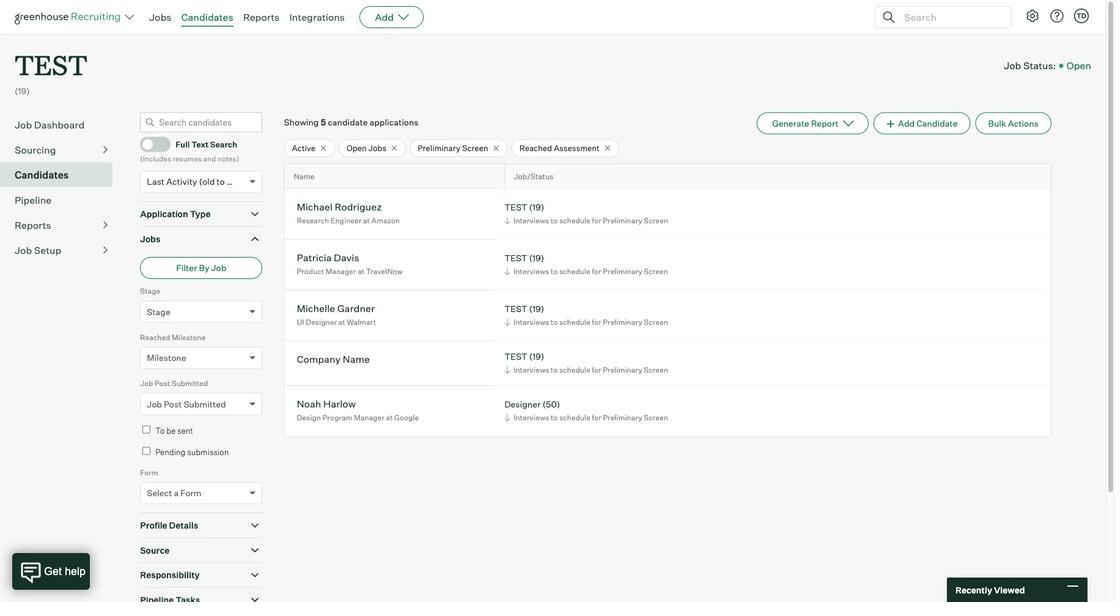 Task type: vqa. For each thing, say whether or not it's contained in the screenshot.
Failed Leadership Chat - University's Failed
no



Task type: describe. For each thing, give the bounding box(es) containing it.
be
[[167, 426, 176, 435]]

interviews for noah harlow
[[514, 413, 550, 422]]

job dashboard
[[15, 119, 85, 131]]

company
[[297, 353, 341, 365]]

showing 5 candidate applications
[[284, 117, 419, 127]]

add button
[[360, 6, 424, 28]]

0 vertical spatial form
[[140, 468, 158, 477]]

gardner
[[338, 302, 375, 315]]

(includes
[[140, 154, 171, 163]]

bulk actions
[[989, 118, 1039, 129]]

pipeline
[[15, 194, 51, 206]]

filter by job button
[[140, 257, 263, 279]]

add candidate
[[899, 118, 958, 129]]

type
[[190, 209, 211, 219]]

5
[[321, 117, 326, 127]]

a
[[174, 488, 179, 498]]

1 horizontal spatial form
[[181, 488, 202, 498]]

1 horizontal spatial reports link
[[243, 11, 280, 23]]

walmart
[[347, 318, 376, 327]]

recently
[[956, 584, 993, 595]]

0 vertical spatial jobs
[[149, 11, 172, 23]]

for for gardner
[[592, 318, 602, 327]]

configure image
[[1026, 9, 1041, 23]]

test (19) interviews to schedule for preliminary screen for rodriguez
[[505, 202, 669, 225]]

job setup link
[[15, 243, 108, 257]]

job status:
[[1005, 59, 1057, 72]]

4 interviews from the top
[[514, 365, 550, 375]]

google
[[395, 413, 419, 422]]

To be sent checkbox
[[143, 426, 151, 434]]

filter
[[176, 263, 197, 273]]

test (19) interviews to schedule for preliminary screen for gardner
[[505, 303, 669, 327]]

noah
[[297, 398, 321, 410]]

engineer
[[331, 216, 362, 225]]

select
[[147, 488, 172, 498]]

viewed
[[995, 584, 1026, 595]]

manager inside 'patricia davis product manager at travelnow'
[[326, 267, 356, 276]]

add candidate link
[[874, 112, 971, 134]]

sourcing link
[[15, 142, 108, 157]]

job dashboard link
[[15, 117, 108, 132]]

screen for noah harlow
[[644, 413, 669, 422]]

design
[[297, 413, 321, 422]]

reached milestone
[[140, 333, 206, 342]]

full
[[176, 139, 190, 149]]

generate report button
[[758, 112, 869, 134]]

for for rodriguez
[[592, 216, 602, 225]]

applications
[[370, 117, 419, 127]]

sourcing
[[15, 144, 56, 156]]

resumes
[[173, 154, 202, 163]]

actions
[[1009, 118, 1039, 129]]

harlow
[[323, 398, 356, 410]]

1 vertical spatial job post submitted
[[147, 399, 226, 409]]

interviews for patricia davis
[[514, 267, 550, 276]]

1 vertical spatial stage
[[147, 306, 171, 317]]

amazon
[[372, 216, 400, 225]]

ui
[[297, 318, 304, 327]]

michelle
[[297, 302, 335, 315]]

job inside button
[[211, 263, 227, 273]]

full text search (includes resumes and notes)
[[140, 139, 239, 163]]

Pending submission checkbox
[[143, 447, 151, 455]]

0 horizontal spatial reports
[[15, 219, 51, 231]]

interviews for michelle gardner
[[514, 318, 550, 327]]

to
[[156, 426, 165, 435]]

0 vertical spatial job post submitted
[[140, 379, 208, 388]]

rodriguez
[[335, 201, 382, 213]]

0 vertical spatial milestone
[[172, 333, 206, 342]]

preliminary for michelle gardner
[[603, 318, 643, 327]]

job setup
[[15, 244, 61, 256]]

1 horizontal spatial reports
[[243, 11, 280, 23]]

search
[[210, 139, 238, 149]]

generate
[[773, 118, 810, 129]]

activity
[[166, 176, 197, 187]]

reached milestone element
[[140, 331, 263, 378]]

profile
[[140, 520, 167, 531]]

test for michelle gardner
[[505, 303, 528, 314]]

last activity (old to new)
[[147, 176, 247, 187]]

1 vertical spatial jobs
[[369, 143, 387, 153]]

candidate
[[328, 117, 368, 127]]

screen for michelle gardner
[[644, 318, 669, 327]]

program
[[323, 413, 353, 422]]

at for rodriguez
[[363, 216, 370, 225]]

4 schedule from the top
[[560, 365, 591, 375]]

patricia davis product manager at travelnow
[[297, 252, 403, 276]]

0 vertical spatial stage
[[140, 286, 160, 296]]

research
[[297, 216, 329, 225]]

test for patricia davis
[[505, 252, 528, 263]]

to for michelle gardner
[[551, 318, 558, 327]]

pending submission
[[156, 447, 229, 457]]

report
[[812, 118, 839, 129]]

(19) for patricia davis
[[530, 252, 545, 263]]

job post submitted element
[[140, 378, 263, 424]]

preliminary for noah harlow
[[603, 413, 643, 422]]

last
[[147, 176, 165, 187]]

submission
[[187, 447, 229, 457]]

interviews to schedule for preliminary screen link for rodriguez
[[503, 215, 672, 226]]

preliminary screen
[[418, 143, 489, 153]]

td button
[[1075, 9, 1090, 23]]

1 vertical spatial post
[[164, 399, 182, 409]]

open jobs
[[347, 143, 387, 153]]

checkmark image
[[146, 140, 155, 148]]

to for michael rodriguez
[[551, 216, 558, 225]]

(old
[[199, 176, 215, 187]]

at for davis
[[358, 267, 365, 276]]

open for open jobs
[[347, 143, 367, 153]]

noah harlow design program manager at google
[[297, 398, 419, 422]]

jobs link
[[149, 11, 172, 23]]

generate report
[[773, 118, 839, 129]]

notes)
[[218, 154, 239, 163]]

job/status
[[514, 171, 554, 181]]

new)
[[227, 176, 247, 187]]

test (19)
[[15, 46, 87, 96]]



Task type: locate. For each thing, give the bounding box(es) containing it.
patricia
[[297, 252, 332, 264]]

designer
[[306, 318, 337, 327], [505, 399, 541, 409]]

at inside 'patricia davis product manager at travelnow'
[[358, 267, 365, 276]]

interviews to schedule for preliminary screen link for davis
[[503, 266, 672, 277]]

1 vertical spatial milestone
[[147, 353, 186, 363]]

at down rodriguez
[[363, 216, 370, 225]]

application type
[[140, 209, 211, 219]]

add for add
[[375, 11, 394, 23]]

schedule for davis
[[560, 267, 591, 276]]

(19) inside test (19)
[[15, 86, 30, 96]]

submitted up sent
[[184, 399, 226, 409]]

select a form
[[147, 488, 202, 498]]

schedule for rodriguez
[[560, 216, 591, 225]]

1 for from the top
[[592, 216, 602, 225]]

4 for from the top
[[592, 365, 602, 375]]

screen inside designer (50) interviews to schedule for preliminary screen
[[644, 413, 669, 422]]

3 schedule from the top
[[560, 318, 591, 327]]

1 vertical spatial candidates
[[15, 169, 69, 181]]

td button
[[1073, 6, 1092, 26]]

0 vertical spatial reports
[[243, 11, 280, 23]]

schedule
[[560, 216, 591, 225], [560, 267, 591, 276], [560, 318, 591, 327], [560, 365, 591, 375], [560, 413, 591, 422]]

1 horizontal spatial open
[[1067, 59, 1092, 72]]

test link
[[15, 34, 87, 85]]

candidates
[[181, 11, 233, 23], [15, 169, 69, 181]]

for for davis
[[592, 267, 602, 276]]

dashboard
[[34, 119, 85, 131]]

sent
[[177, 426, 193, 435]]

candidates link right jobs link
[[181, 11, 233, 23]]

designer left (50)
[[505, 399, 541, 409]]

schedule inside designer (50) interviews to schedule for preliminary screen
[[560, 413, 591, 422]]

0 vertical spatial submitted
[[172, 379, 208, 388]]

to
[[217, 176, 225, 187], [551, 216, 558, 225], [551, 267, 558, 276], [551, 318, 558, 327], [551, 365, 558, 375], [551, 413, 558, 422]]

michelle gardner ui designer at walmart
[[297, 302, 376, 327]]

details
[[169, 520, 198, 531]]

0 vertical spatial name
[[294, 171, 315, 181]]

Search text field
[[902, 8, 1001, 26]]

0 vertical spatial open
[[1067, 59, 1092, 72]]

submitted down reached milestone element
[[172, 379, 208, 388]]

2 interviews to schedule for preliminary screen link from the top
[[503, 266, 672, 277]]

1 horizontal spatial reached
[[520, 143, 553, 153]]

1 vertical spatial form
[[181, 488, 202, 498]]

2 vertical spatial jobs
[[140, 234, 161, 244]]

candidate
[[917, 118, 958, 129]]

reports link left integrations link
[[243, 11, 280, 23]]

recently viewed
[[956, 584, 1026, 595]]

0 horizontal spatial candidates link
[[15, 167, 108, 182]]

assessment
[[554, 143, 600, 153]]

reached down the stage element on the left of the page
[[140, 333, 170, 342]]

greenhouse recruiting image
[[15, 10, 125, 24]]

reached up job/status
[[520, 143, 553, 153]]

name down active
[[294, 171, 315, 181]]

1 horizontal spatial candidates
[[181, 11, 233, 23]]

reports down pipeline
[[15, 219, 51, 231]]

interviews to schedule for preliminary screen link for gardner
[[503, 316, 672, 328]]

1 horizontal spatial add
[[899, 118, 915, 129]]

showing
[[284, 117, 319, 127]]

1 horizontal spatial name
[[343, 353, 370, 365]]

3 interviews from the top
[[514, 318, 550, 327]]

designer down the michelle
[[306, 318, 337, 327]]

0 horizontal spatial designer
[[306, 318, 337, 327]]

milestone
[[172, 333, 206, 342], [147, 353, 186, 363]]

2 interviews from the top
[[514, 267, 550, 276]]

post
[[155, 379, 170, 388], [164, 399, 182, 409]]

0 horizontal spatial candidates
[[15, 169, 69, 181]]

michael rodriguez research engineer at amazon
[[297, 201, 400, 225]]

1 vertical spatial candidates link
[[15, 167, 108, 182]]

5 for from the top
[[592, 413, 602, 422]]

0 horizontal spatial form
[[140, 468, 158, 477]]

3 test (19) interviews to schedule for preliminary screen from the top
[[505, 303, 669, 327]]

travelnow
[[366, 267, 403, 276]]

td
[[1077, 12, 1087, 20]]

1 vertical spatial reached
[[140, 333, 170, 342]]

integrations
[[290, 11, 345, 23]]

last activity (old to new) option
[[147, 176, 247, 187]]

reached for reached assessment
[[520, 143, 553, 153]]

milestone down reached milestone
[[147, 353, 186, 363]]

noah harlow link
[[297, 398, 356, 412]]

candidates link
[[181, 11, 233, 23], [15, 167, 108, 182]]

davis
[[334, 252, 360, 264]]

candidate reports are now available! apply filters and select "view in app" element
[[758, 112, 869, 134]]

1 interviews from the top
[[514, 216, 550, 225]]

post up the to be sent at the left bottom
[[164, 399, 182, 409]]

stage
[[140, 286, 160, 296], [147, 306, 171, 317]]

4 interviews to schedule for preliminary screen link from the top
[[503, 364, 672, 376]]

active
[[292, 143, 316, 153]]

2 schedule from the top
[[560, 267, 591, 276]]

0 vertical spatial candidates
[[181, 11, 233, 23]]

by
[[199, 263, 210, 273]]

schedule for gardner
[[560, 318, 591, 327]]

5 interviews from the top
[[514, 413, 550, 422]]

preliminary
[[418, 143, 461, 153], [603, 216, 643, 225], [603, 267, 643, 276], [603, 318, 643, 327], [603, 365, 643, 375], [603, 413, 643, 422]]

pipeline link
[[15, 193, 108, 207]]

job post submitted down reached milestone element
[[140, 379, 208, 388]]

job post submitted up sent
[[147, 399, 226, 409]]

integrations link
[[290, 11, 345, 23]]

at down michelle gardner "link"
[[339, 318, 345, 327]]

candidates down sourcing
[[15, 169, 69, 181]]

1 vertical spatial designer
[[505, 399, 541, 409]]

schedule for harlow
[[560, 413, 591, 422]]

manager down davis
[[326, 267, 356, 276]]

interviews to schedule for preliminary screen link for harlow
[[503, 412, 672, 423]]

and
[[203, 154, 216, 163]]

to for patricia davis
[[551, 267, 558, 276]]

screen for michael rodriguez
[[644, 216, 669, 225]]

1 test (19) interviews to schedule for preliminary screen from the top
[[505, 202, 669, 225]]

profile details
[[140, 520, 198, 531]]

at inside michelle gardner ui designer at walmart
[[339, 318, 345, 327]]

filter by job
[[176, 263, 227, 273]]

for for harlow
[[592, 413, 602, 422]]

0 vertical spatial reports link
[[243, 11, 280, 23]]

0 horizontal spatial reached
[[140, 333, 170, 342]]

interviews inside designer (50) interviews to schedule for preliminary screen
[[514, 413, 550, 422]]

stage element
[[140, 285, 263, 331]]

preliminary inside designer (50) interviews to schedule for preliminary screen
[[603, 413, 643, 422]]

designer inside designer (50) interviews to schedule for preliminary screen
[[505, 399, 541, 409]]

4 test (19) interviews to schedule for preliminary screen from the top
[[505, 351, 669, 375]]

name down walmart
[[343, 353, 370, 365]]

job post submitted
[[140, 379, 208, 388], [147, 399, 226, 409]]

bulk actions link
[[976, 112, 1052, 134]]

0 vertical spatial manager
[[326, 267, 356, 276]]

application
[[140, 209, 188, 219]]

preliminary for patricia davis
[[603, 267, 643, 276]]

status:
[[1024, 59, 1057, 72]]

reached for reached milestone
[[140, 333, 170, 342]]

open
[[1067, 59, 1092, 72], [347, 143, 367, 153]]

pending
[[156, 447, 186, 457]]

2 test (19) interviews to schedule for preliminary screen from the top
[[505, 252, 669, 276]]

milestone down the stage element on the left of the page
[[172, 333, 206, 342]]

1 vertical spatial reports
[[15, 219, 51, 231]]

1 vertical spatial manager
[[354, 413, 385, 422]]

reached assessment
[[520, 143, 600, 153]]

0 vertical spatial post
[[155, 379, 170, 388]]

form right a
[[181, 488, 202, 498]]

at inside michael rodriguez research engineer at amazon
[[363, 216, 370, 225]]

Search candidates field
[[140, 112, 263, 133]]

3 interviews to schedule for preliminary screen link from the top
[[503, 316, 672, 328]]

0 vertical spatial designer
[[306, 318, 337, 327]]

form element
[[140, 467, 263, 513]]

0 vertical spatial reached
[[520, 143, 553, 153]]

3 for from the top
[[592, 318, 602, 327]]

manager inside the noah harlow design program manager at google
[[354, 413, 385, 422]]

test (19) interviews to schedule for preliminary screen for davis
[[505, 252, 669, 276]]

company name
[[297, 353, 370, 365]]

to be sent
[[156, 426, 193, 435]]

setup
[[34, 244, 61, 256]]

michelle gardner link
[[297, 302, 375, 316]]

name inside company name link
[[343, 353, 370, 365]]

reports left integrations link
[[243, 11, 280, 23]]

1 vertical spatial open
[[347, 143, 367, 153]]

1 vertical spatial name
[[343, 353, 370, 365]]

candidates right jobs link
[[181, 11, 233, 23]]

open right status:
[[1067, 59, 1092, 72]]

2 for from the top
[[592, 267, 602, 276]]

responsibility
[[140, 570, 200, 580]]

company name link
[[297, 353, 370, 367]]

add
[[375, 11, 394, 23], [899, 118, 915, 129]]

reports link up job setup link
[[15, 218, 108, 232]]

add for add candidate
[[899, 118, 915, 129]]

post up the to
[[155, 379, 170, 388]]

1 vertical spatial reports link
[[15, 218, 108, 232]]

1 schedule from the top
[[560, 216, 591, 225]]

0 horizontal spatial add
[[375, 11, 394, 23]]

(19)
[[15, 86, 30, 96], [530, 202, 545, 212], [530, 252, 545, 263], [530, 303, 545, 314], [530, 351, 545, 362]]

michael rodriguez link
[[297, 201, 382, 215]]

interviews to schedule for preliminary screen link
[[503, 215, 672, 226], [503, 266, 672, 277], [503, 316, 672, 328], [503, 364, 672, 376], [503, 412, 672, 423]]

michael
[[297, 201, 333, 213]]

1 horizontal spatial candidates link
[[181, 11, 233, 23]]

test
[[15, 46, 87, 83], [505, 202, 528, 212], [505, 252, 528, 263], [505, 303, 528, 314], [505, 351, 528, 362]]

to for noah harlow
[[551, 413, 558, 422]]

form down pending submission checkbox
[[140, 468, 158, 477]]

manager right program
[[354, 413, 385, 422]]

open for open
[[1067, 59, 1092, 72]]

1 interviews to schedule for preliminary screen link from the top
[[503, 215, 672, 226]]

test for michael rodriguez
[[505, 202, 528, 212]]

source
[[140, 545, 170, 556]]

(50)
[[543, 399, 561, 409]]

at for gardner
[[339, 318, 345, 327]]

candidates link up pipeline link
[[15, 167, 108, 182]]

text
[[192, 139, 209, 149]]

1 vertical spatial submitted
[[184, 399, 226, 409]]

5 interviews to schedule for preliminary screen link from the top
[[503, 412, 672, 423]]

interviews for michael rodriguez
[[514, 216, 550, 225]]

designer inside michelle gardner ui designer at walmart
[[306, 318, 337, 327]]

0 horizontal spatial name
[[294, 171, 315, 181]]

to inside designer (50) interviews to schedule for preliminary screen
[[551, 413, 558, 422]]

1 vertical spatial add
[[899, 118, 915, 129]]

5 schedule from the top
[[560, 413, 591, 422]]

0 vertical spatial add
[[375, 11, 394, 23]]

at left google
[[386, 413, 393, 422]]

test (19) interviews to schedule for preliminary screen
[[505, 202, 669, 225], [505, 252, 669, 276], [505, 303, 669, 327], [505, 351, 669, 375]]

0 horizontal spatial reports link
[[15, 218, 108, 232]]

screen for patricia davis
[[644, 267, 669, 276]]

(19) for michael rodriguez
[[530, 202, 545, 212]]

at inside the noah harlow design program manager at google
[[386, 413, 393, 422]]

reports
[[243, 11, 280, 23], [15, 219, 51, 231]]

for inside designer (50) interviews to schedule for preliminary screen
[[592, 413, 602, 422]]

0 horizontal spatial open
[[347, 143, 367, 153]]

1 horizontal spatial designer
[[505, 399, 541, 409]]

add inside popup button
[[375, 11, 394, 23]]

designer (50) interviews to schedule for preliminary screen
[[505, 399, 669, 422]]

0 vertical spatial candidates link
[[181, 11, 233, 23]]

reached
[[520, 143, 553, 153], [140, 333, 170, 342]]

submitted
[[172, 379, 208, 388], [184, 399, 226, 409]]

preliminary for michael rodriguez
[[603, 216, 643, 225]]

at down davis
[[358, 267, 365, 276]]

open down showing 5 candidate applications
[[347, 143, 367, 153]]

(19) for michelle gardner
[[530, 303, 545, 314]]

for
[[592, 216, 602, 225], [592, 267, 602, 276], [592, 318, 602, 327], [592, 365, 602, 375], [592, 413, 602, 422]]



